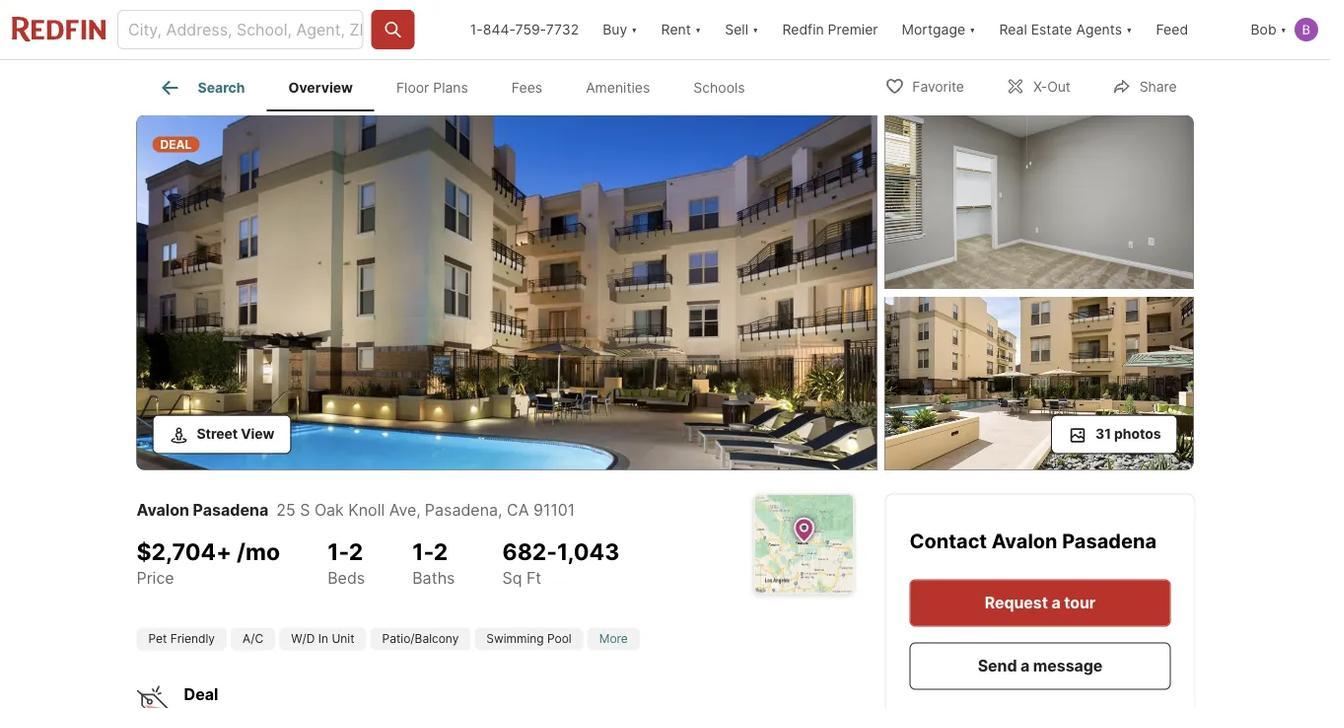 Task type: locate. For each thing, give the bounding box(es) containing it.
1-
[[470, 21, 483, 38], [328, 538, 349, 566], [412, 538, 434, 566]]

1- inside the 1-2 beds
[[328, 538, 349, 566]]

5 ▾ from the left
[[1126, 21, 1133, 38]]

1 ▾ from the left
[[631, 21, 638, 38]]

2 inside 1-2 baths
[[434, 538, 448, 566]]

1 horizontal spatial avalon
[[992, 529, 1058, 553]]

tab list
[[137, 60, 783, 111]]

1 horizontal spatial 2
[[434, 538, 448, 566]]

oak
[[314, 500, 344, 520]]

a right send
[[1021, 656, 1030, 675]]

buy ▾ button
[[603, 0, 638, 59]]

real estate agents ▾ button
[[988, 0, 1144, 59]]

premier
[[828, 21, 878, 38]]

2 for 1-2 beds
[[349, 538, 363, 566]]

baths
[[412, 568, 455, 587]]

, left ca
[[498, 500, 502, 520]]

▾ for bob ▾
[[1281, 21, 1287, 38]]

▾ inside sell ▾ dropdown button
[[752, 21, 759, 38]]

ft
[[526, 568, 541, 588]]

amenities tab
[[564, 64, 672, 111]]

▾ for buy ▾
[[631, 21, 638, 38]]

1 horizontal spatial 1-
[[412, 538, 434, 566]]

contact
[[910, 529, 987, 553]]

s
[[300, 500, 310, 520]]

0 horizontal spatial a
[[1021, 656, 1030, 675]]

pet
[[148, 632, 167, 646]]

1-844-759-7732 link
[[470, 21, 579, 38]]

/mo
[[237, 538, 280, 566]]

floor plans tab
[[375, 64, 490, 111]]

a left tour
[[1052, 593, 1061, 612]]

pasadena
[[193, 500, 268, 520], [425, 500, 498, 520], [1062, 529, 1157, 553]]

▾
[[631, 21, 638, 38], [695, 21, 701, 38], [752, 21, 759, 38], [969, 21, 976, 38], [1126, 21, 1133, 38], [1281, 21, 1287, 38]]

31
[[1096, 426, 1111, 442]]

▾ right buy
[[631, 21, 638, 38]]

1- for 1-2 beds
[[328, 538, 349, 566]]

x-out
[[1033, 78, 1071, 95]]

tab list containing search
[[137, 60, 783, 111]]

1 horizontal spatial ,
[[498, 500, 502, 520]]

plans
[[433, 79, 468, 96]]

a for request
[[1052, 593, 1061, 612]]

view
[[241, 426, 274, 442]]

City, Address, School, Agent, ZIP search field
[[117, 10, 363, 49]]

sell
[[725, 21, 748, 38]]

▾ right sell
[[752, 21, 759, 38]]

1- left the 759-
[[470, 21, 483, 38]]

1-844-759-7732
[[470, 21, 579, 38]]

avalon up '$2,704+'
[[137, 500, 189, 520]]

$2,704+
[[137, 538, 232, 566]]

2 up beds
[[349, 538, 363, 566]]

1 vertical spatial avalon
[[992, 529, 1058, 553]]

2 ▾ from the left
[[695, 21, 701, 38]]

send a message
[[978, 656, 1103, 675]]

swimming
[[486, 632, 544, 646]]

2 up baths
[[434, 538, 448, 566]]

pasadena up tour
[[1062, 529, 1157, 553]]

bob ▾
[[1251, 21, 1287, 38]]

pasadena up /mo
[[193, 500, 268, 520]]

mortgage ▾
[[902, 21, 976, 38]]

pet friendly
[[148, 632, 215, 646]]

send
[[978, 656, 1017, 675]]

schools
[[694, 79, 745, 96]]

1- up baths
[[412, 538, 434, 566]]

0 horizontal spatial avalon
[[137, 500, 189, 520]]

submit search image
[[383, 20, 403, 39]]

pool
[[547, 632, 572, 646]]

a for send
[[1021, 656, 1030, 675]]

▾ inside buy ▾ dropdown button
[[631, 21, 638, 38]]

2 for 1-2 baths
[[434, 538, 448, 566]]

overview tab
[[267, 64, 375, 111]]

sq
[[502, 568, 522, 588]]

▾ right the bob
[[1281, 21, 1287, 38]]

feed
[[1156, 21, 1188, 38]]

avalon
[[137, 500, 189, 520], [992, 529, 1058, 553]]

31 photos
[[1096, 426, 1161, 442]]

▾ inside rent ▾ dropdown button
[[695, 21, 701, 38]]

request a tour
[[985, 593, 1096, 612]]

1 vertical spatial a
[[1021, 656, 1030, 675]]

4 ▾ from the left
[[969, 21, 976, 38]]

a inside 'button'
[[1021, 656, 1030, 675]]

0 horizontal spatial 1-
[[328, 538, 349, 566]]

a
[[1052, 593, 1061, 612], [1021, 656, 1030, 675]]

1- up beds
[[328, 538, 349, 566]]

overview
[[288, 79, 353, 96]]

3 ▾ from the left
[[752, 21, 759, 38]]

fees
[[512, 79, 543, 96]]

a inside button
[[1052, 593, 1061, 612]]

0 horizontal spatial pasadena
[[193, 500, 268, 520]]

buy
[[603, 21, 627, 38]]

1 2 from the left
[[349, 538, 363, 566]]

91101
[[533, 500, 575, 520]]

patio/balcony
[[382, 632, 459, 646]]

a/c
[[243, 632, 263, 646]]

redfin
[[782, 21, 824, 38]]

0 horizontal spatial ,
[[417, 500, 421, 520]]

deal link
[[137, 115, 877, 474]]

photos
[[1114, 426, 1161, 442]]

mortgage ▾ button
[[902, 0, 976, 59]]

▾ right rent
[[695, 21, 701, 38]]

2
[[349, 538, 363, 566], [434, 538, 448, 566]]

real estate agents ▾
[[999, 21, 1133, 38]]

more
[[599, 632, 628, 646]]

2 2 from the left
[[434, 538, 448, 566]]

amenities
[[586, 79, 650, 96]]

0 vertical spatial a
[[1052, 593, 1061, 612]]

▾ right "agents"
[[1126, 21, 1133, 38]]

contact avalon pasadena
[[910, 529, 1157, 553]]

pasadena left ca
[[425, 500, 498, 520]]

▾ right mortgage on the top
[[969, 21, 976, 38]]

2 horizontal spatial 1-
[[470, 21, 483, 38]]

1-2 beds
[[328, 538, 365, 587]]

image image
[[137, 115, 877, 470], [885, 115, 1194, 289], [885, 297, 1194, 470]]

map entry image
[[755, 495, 853, 593]]

request a tour button
[[910, 579, 1171, 627]]

2 inside the 1-2 beds
[[349, 538, 363, 566]]

6 ▾ from the left
[[1281, 21, 1287, 38]]

▾ inside mortgage ▾ dropdown button
[[969, 21, 976, 38]]

out
[[1047, 78, 1071, 95]]

swimming pool
[[486, 632, 572, 646]]

1 horizontal spatial a
[[1052, 593, 1061, 612]]

▾ for rent ▾
[[695, 21, 701, 38]]

beds
[[328, 568, 365, 587]]

, right knoll
[[417, 500, 421, 520]]

0 horizontal spatial 2
[[349, 538, 363, 566]]

real estate agents ▾ link
[[999, 0, 1133, 59]]

rent ▾
[[661, 21, 701, 38]]

real
[[999, 21, 1027, 38]]

avalon up request
[[992, 529, 1058, 553]]

1- inside 1-2 baths
[[412, 538, 434, 566]]

$2,704+ /mo price
[[137, 538, 280, 587]]

avalon pasadena 25 s oak knoll ave , pasadena , ca 91101
[[137, 500, 575, 520]]



Task type: describe. For each thing, give the bounding box(es) containing it.
0 vertical spatial avalon
[[137, 500, 189, 520]]

▾ for sell ▾
[[752, 21, 759, 38]]

31 photos button
[[1051, 415, 1178, 454]]

search
[[198, 79, 245, 96]]

favorite
[[912, 78, 964, 95]]

ca
[[507, 500, 529, 520]]

sell ▾
[[725, 21, 759, 38]]

street view button
[[152, 415, 291, 454]]

feed button
[[1144, 0, 1239, 59]]

1- for 1-2 baths
[[412, 538, 434, 566]]

1 horizontal spatial pasadena
[[425, 500, 498, 520]]

▾ for mortgage ▾
[[969, 21, 976, 38]]

25
[[276, 500, 296, 520]]

redfin premier
[[782, 21, 878, 38]]

7732
[[546, 21, 579, 38]]

knoll
[[348, 500, 385, 520]]

floor
[[396, 79, 429, 96]]

rent ▾ button
[[661, 0, 701, 59]]

rent ▾ button
[[649, 0, 713, 59]]

estate
[[1031, 21, 1072, 38]]

buy ▾ button
[[591, 0, 649, 59]]

mortgage
[[902, 21, 966, 38]]

price
[[137, 568, 174, 587]]

2 horizontal spatial pasadena
[[1062, 529, 1157, 553]]

1- for 1-844-759-7732
[[470, 21, 483, 38]]

sell ▾ button
[[725, 0, 759, 59]]

2 , from the left
[[498, 500, 502, 520]]

bob
[[1251, 21, 1277, 38]]

user photo image
[[1295, 18, 1318, 41]]

send a message button
[[910, 642, 1171, 690]]

1,043
[[557, 538, 620, 566]]

share button
[[1095, 66, 1194, 106]]

floor plans
[[396, 79, 468, 96]]

mortgage ▾ button
[[890, 0, 988, 59]]

message
[[1033, 656, 1103, 675]]

agents
[[1076, 21, 1122, 38]]

▾ inside the real estate agents ▾ link
[[1126, 21, 1133, 38]]

request
[[985, 593, 1048, 612]]

sell ▾ button
[[713, 0, 771, 59]]

deal
[[184, 684, 218, 703]]

844-
[[483, 21, 515, 38]]

redfin premier button
[[771, 0, 890, 59]]

search link
[[158, 76, 245, 100]]

1 , from the left
[[417, 500, 421, 520]]

street
[[197, 426, 238, 442]]

schools tab
[[672, 64, 767, 111]]

fees tab
[[490, 64, 564, 111]]

friendly
[[170, 632, 215, 646]]

tour
[[1064, 593, 1096, 612]]

ave
[[389, 500, 417, 520]]

1-2 baths
[[412, 538, 455, 587]]

682-
[[502, 538, 557, 566]]

unit
[[332, 632, 355, 646]]

favorite button
[[868, 66, 981, 106]]

x-out button
[[989, 66, 1087, 106]]

759-
[[515, 21, 546, 38]]

x-
[[1033, 78, 1047, 95]]

w/d in unit
[[291, 632, 355, 646]]

share
[[1140, 78, 1177, 95]]

682-1,043 sq ft
[[502, 538, 620, 588]]

in
[[318, 632, 328, 646]]

street view
[[197, 426, 274, 442]]

w/d
[[291, 632, 315, 646]]

buy ▾
[[603, 21, 638, 38]]

rent
[[661, 21, 691, 38]]



Task type: vqa. For each thing, say whether or not it's contained in the screenshot.
top the Redfin
no



